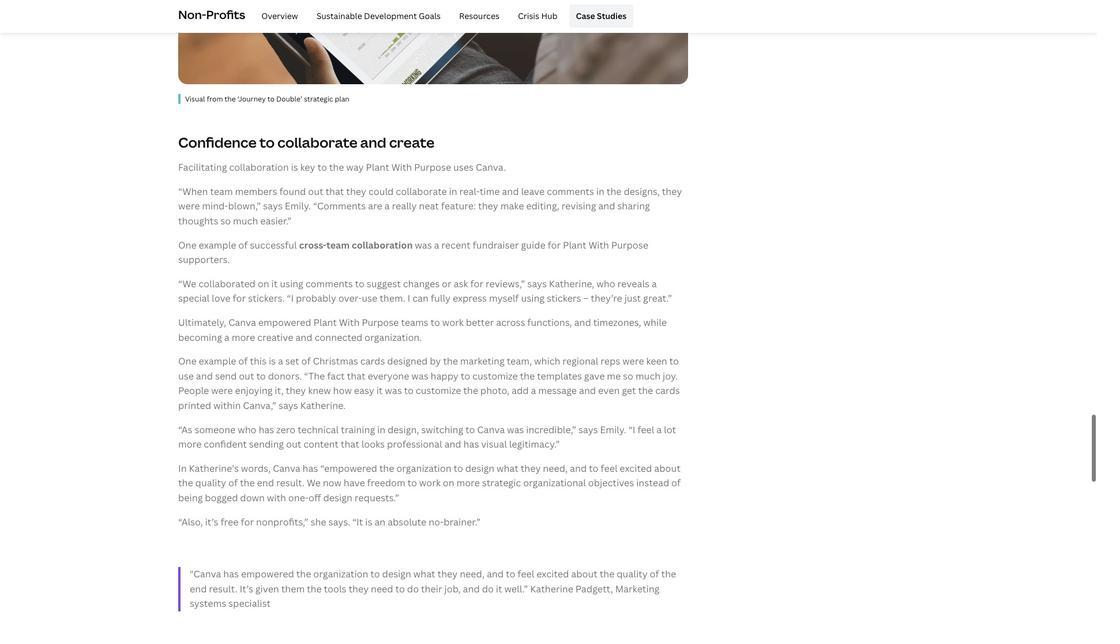 Task type: describe. For each thing, give the bounding box(es) containing it.
team,
[[507, 355, 532, 368]]

great."
[[644, 292, 673, 305]]

says inside one example of this is a set of christmas cards designed by the marketing team, which regional reps were keen to use and send out to donors. "the fact that everyone was happy to customize the templates gave me so much joy. people were enjoying it, they knew how easy it was to customize the photo, add a message and even get the cards printed within canva," says katherine.
[[279, 399, 298, 412]]

emily. inside the "when team members found out that they could collaborate in real-time and leave comments in the designs, they were mind-blown," says emily. "comments are a really neat feature: they make editing, revising and sharing thoughts so much easier."
[[285, 200, 311, 213]]

leave
[[521, 185, 545, 198]]

work inside in katherine's words, canva has "empowered the organization to design what they need, and to feel excited about the quality of the end result. we now have freedom to work on more strategic organizational objectives instead of being bogged down with one-off design requests."
[[420, 477, 441, 490]]

1 horizontal spatial purpose
[[414, 161, 451, 174]]

much inside the "when team members found out that they could collaborate in real-time and leave comments in the designs, they were mind-blown," says emily. "comments are a really neat feature: they make editing, revising and sharing thoughts so much easier."
[[233, 215, 258, 227]]

0 horizontal spatial customize
[[416, 385, 461, 397]]

in inside "as someone who has zero technical training in design, switching to canva was incredible," says emily. "i feel a lot more confident sending out content that looks professional and has visual legitimacy."
[[378, 423, 386, 436]]

and inside in katherine's words, canva has "empowered the organization to design what they need, and to feel excited about the quality of the end result. we now have freedom to work on more strategic organizational objectives instead of being bogged down with one-off design requests."
[[570, 462, 587, 475]]

plan
[[335, 94, 350, 104]]

to inside "as someone who has zero technical training in design, switching to canva was incredible," says emily. "i feel a lot more confident sending out content that looks professional and has visual legitimacy."
[[466, 423, 475, 436]]

guide
[[521, 239, 546, 251]]

1 horizontal spatial plant
[[366, 161, 389, 174]]

marketing
[[616, 583, 660, 596]]

supporters.
[[178, 254, 230, 266]]

case studies link
[[569, 5, 634, 28]]

design inside "canva has empowered the organization to design what they need, and to feel excited about the quality of the end result. it's given them the tools they need to do their job, and do it well."  katherine padgett, marketing systems specialist
[[382, 568, 412, 581]]

more inside "as someone who has zero technical training in design, switching to canva was incredible," says emily. "i feel a lot more confident sending out content that looks professional and has visual legitimacy."
[[178, 438, 202, 451]]

a inside the ultimately, canva empowered plant with purpose teams to work better across functions, and timezones, while becoming a more creative and connected organization.
[[224, 331, 230, 344]]

is inside one example of this is a set of christmas cards designed by the marketing team, which regional reps were keen to use and send out to donors. "the fact that everyone was happy to customize the templates gave me so much joy. people were enjoying it, they knew how easy it was to customize the photo, add a message and even get the cards printed within canva," says katherine.
[[269, 355, 276, 368]]

ultimately,
[[178, 316, 226, 329]]

ultimately, canva empowered plant with purpose teams to work better across functions, and timezones, while becoming a more creative and connected organization.
[[178, 316, 667, 344]]

–
[[584, 292, 589, 305]]

to down this
[[256, 370, 266, 383]]

a left set
[[278, 355, 283, 368]]

excited inside in katherine's words, canva has "empowered the organization to design what they need, and to feel excited about the quality of the end result. we now have freedom to work on more strategic organizational objectives instead of being bogged down with one-off design requests."
[[620, 462, 652, 475]]

of right set
[[302, 355, 311, 368]]

was down designed
[[412, 370, 429, 383]]

could
[[369, 185, 394, 198]]

to up the need
[[371, 568, 380, 581]]

an
[[375, 516, 386, 528]]

it,
[[275, 385, 284, 397]]

1 vertical spatial cards
[[656, 385, 680, 397]]

2 horizontal spatial in
[[597, 185, 605, 198]]

marketing
[[460, 355, 505, 368]]

stickers
[[547, 292, 581, 305]]

0 horizontal spatial design
[[324, 492, 353, 504]]

collaborated
[[199, 278, 256, 290]]

0 horizontal spatial strategic
[[304, 94, 333, 104]]

they down time
[[479, 200, 499, 213]]

studies
[[597, 10, 627, 21]]

one example of this is a set of christmas cards designed by the marketing team, which regional reps were keen to use and send out to donors. "the fact that everyone was happy to customize the templates gave me so much joy. people were enjoying it, they knew how easy it was to customize the photo, add a message and even get the cards printed within canva," says katherine.
[[178, 355, 680, 412]]

they up job,
[[438, 568, 458, 581]]

sharing
[[618, 200, 650, 213]]

sustainable
[[317, 10, 362, 21]]

1 horizontal spatial is
[[291, 161, 298, 174]]

organization.
[[365, 331, 422, 344]]

goals
[[419, 10, 441, 21]]

of up bogged
[[229, 477, 238, 490]]

1 vertical spatial were
[[623, 355, 645, 368]]

says inside "as someone who has zero technical training in design, switching to canva was incredible," says emily. "i feel a lot more confident sending out content that looks professional and has visual legitimacy."
[[579, 423, 598, 436]]

to inside "we collaborated on it using comments to suggest changes or ask for reviews," says katherine, who reveals a special love for stickers. "i probably over-use them. i can fully express myself using stickers – they're just great."
[[355, 278, 365, 290]]

2 horizontal spatial is
[[365, 516, 373, 528]]

0 horizontal spatial collaboration
[[229, 161, 289, 174]]

their
[[421, 583, 443, 596]]

resources
[[460, 10, 500, 21]]

photo,
[[481, 385, 510, 397]]

0 horizontal spatial using
[[280, 278, 304, 290]]

katherine's
[[189, 462, 239, 475]]

content
[[304, 438, 339, 451]]

they left the need
[[349, 583, 369, 596]]

has inside "canva has empowered the organization to design what they need, and to feel excited about the quality of the end result. it's given them the tools they need to do their job, and do it well."  katherine padgett, marketing systems specialist
[[223, 568, 239, 581]]

empowered for plant
[[258, 316, 312, 329]]

now
[[323, 477, 342, 490]]

on inside "we collaborated on it using comments to suggest changes or ask for reviews," says katherine, who reveals a special love for stickers. "i probably over-use them. i can fully express myself using stickers – they're just great."
[[258, 278, 269, 290]]

non-
[[178, 7, 206, 22]]

becoming
[[178, 331, 222, 344]]

training
[[341, 423, 375, 436]]

crisis hub link
[[511, 5, 565, 28]]

it's
[[240, 583, 253, 596]]

says inside the "when team members found out that they could collaborate in real-time and leave comments in the designs, they were mind-blown," says emily. "comments are a really neat feature: they make editing, revising and sharing thoughts so much easier."
[[263, 200, 283, 213]]

legitimacy."
[[509, 438, 560, 451]]

comments inside "we collaborated on it using comments to suggest changes or ask for reviews," says katherine, who reveals a special love for stickers. "i probably over-use them. i can fully express myself using stickers – they're just great."
[[306, 278, 353, 290]]

to up objectives
[[589, 462, 599, 475]]

ask
[[454, 278, 468, 290]]

of inside "canva has empowered the organization to design what they need, and to feel excited about the quality of the end result. it's given them the tools they need to do their job, and do it well."  katherine padgett, marketing systems specialist
[[650, 568, 660, 581]]

strategic inside in katherine's words, canva has "empowered the organization to design what they need, and to feel excited about the quality of the end result. we now have freedom to work on more strategic organizational objectives instead of being bogged down with one-off design requests."
[[482, 477, 521, 490]]

a inside was a recent fundraiser guide for plant with purpose supporters.
[[434, 239, 440, 251]]

"canva has empowered the organization to design what they need, and to feel excited about the quality of the end result. it's given them the tools they need to do their job, and do it well."  katherine padgett, marketing systems specialist
[[190, 568, 677, 610]]

need
[[371, 583, 393, 596]]

has up sending
[[259, 423, 274, 436]]

to left double'
[[268, 94, 275, 104]]

visual
[[185, 94, 205, 104]]

result. inside in katherine's words, canva has "empowered the organization to design what they need, and to feel excited about the quality of the end result. we now have freedom to work on more strategic organizational objectives instead of being bogged down with one-off design requests."
[[276, 477, 305, 490]]

to up well."
[[506, 568, 516, 581]]

was inside was a recent fundraiser guide for plant with purpose supporters.
[[415, 239, 432, 251]]

1 horizontal spatial team
[[327, 239, 350, 251]]

of right "instead"
[[672, 477, 681, 490]]

get
[[622, 385, 636, 397]]

christmas
[[313, 355, 358, 368]]

by
[[430, 355, 441, 368]]

what inside "canva has empowered the organization to design what they need, and to feel excited about the quality of the end result. it's given them the tools they need to do their job, and do it well."  katherine padgett, marketing systems specialist
[[414, 568, 436, 581]]

0 vertical spatial cards
[[361, 355, 385, 368]]

0 vertical spatial design
[[466, 462, 495, 475]]

so inside the "when team members found out that they could collaborate in real-time and leave comments in the designs, they were mind-blown," says emily. "comments are a really neat feature: they make editing, revising and sharing thoughts so much easier."
[[221, 215, 231, 227]]

2 vertical spatial were
[[211, 385, 233, 397]]

"as someone who has zero technical training in design, switching to canva was incredible," says emily. "i feel a lot more confident sending out content that looks professional and has visual legitimacy."
[[178, 423, 677, 451]]

designed
[[387, 355, 428, 368]]

was down everyone
[[385, 385, 402, 397]]

says.
[[329, 516, 350, 528]]

for right free
[[241, 516, 254, 528]]

someone
[[195, 423, 236, 436]]

0 horizontal spatial collaborate
[[278, 133, 358, 152]]

to down visual from the 'journey to double' strategic plan at the top left
[[260, 133, 275, 152]]

recent
[[442, 239, 471, 251]]

with
[[267, 492, 286, 504]]

tools
[[324, 583, 347, 596]]

timezones,
[[594, 316, 642, 329]]

"also,
[[178, 516, 203, 528]]

work inside the ultimately, canva empowered plant with purpose teams to work better across functions, and timezones, while becoming a more creative and connected organization.
[[443, 316, 464, 329]]

incredible,"
[[527, 423, 577, 436]]

need, inside "canva has empowered the organization to design what they need, and to feel excited about the quality of the end result. it's given them the tools they need to do their job, and do it well."  katherine padgett, marketing systems specialist
[[460, 568, 485, 581]]

example for successful
[[199, 239, 236, 251]]

to up joy.
[[670, 355, 679, 368]]

one-
[[289, 492, 309, 504]]

printed
[[178, 399, 211, 412]]

visual from the 'journey to double' strategic plan
[[185, 94, 350, 104]]

more inside the ultimately, canva empowered plant with purpose teams to work better across functions, and timezones, while becoming a more creative and connected organization.
[[232, 331, 255, 344]]

result. inside "canva has empowered the organization to design what they need, and to feel excited about the quality of the end result. it's given them the tools they need to do their job, and do it well."  katherine padgett, marketing systems specialist
[[209, 583, 238, 596]]

purpose inside the ultimately, canva empowered plant with purpose teams to work better across functions, and timezones, while becoming a more creative and connected organization.
[[362, 316, 399, 329]]

reps
[[601, 355, 621, 368]]

organizational
[[524, 477, 586, 490]]

neat
[[419, 200, 439, 213]]

a right the add
[[531, 385, 536, 397]]

probably
[[296, 292, 336, 305]]

plant inside was a recent fundraiser guide for plant with purpose supporters.
[[563, 239, 587, 251]]

instead
[[637, 477, 670, 490]]

i
[[408, 292, 411, 305]]

creative
[[257, 331, 293, 344]]

more inside in katherine's words, canva has "empowered the organization to design what they need, and to feel excited about the quality of the end result. we now have freedom to work on more strategic organizational objectives instead of being bogged down with one-off design requests."
[[457, 477, 480, 490]]

to right the key
[[318, 161, 327, 174]]

which
[[535, 355, 561, 368]]

they up "comments
[[346, 185, 367, 198]]

add
[[512, 385, 529, 397]]

1 vertical spatial collaboration
[[352, 239, 413, 251]]

use inside "we collaborated on it using comments to suggest changes or ask for reviews," says katherine, who reveals a special love for stickers. "i probably over-use them. i can fully express myself using stickers – they're just great."
[[362, 292, 378, 305]]

in
[[178, 462, 187, 475]]

confident
[[204, 438, 247, 451]]

knew
[[308, 385, 331, 397]]

1 do from the left
[[407, 583, 419, 596]]

katherine
[[531, 583, 574, 596]]

uses
[[454, 161, 474, 174]]

to right freedom
[[408, 477, 417, 490]]

stickers.
[[248, 292, 285, 305]]

fact
[[327, 370, 345, 383]]

with inside was a recent fundraiser guide for plant with purpose supporters.
[[589, 239, 609, 251]]

everyone
[[368, 370, 410, 383]]

for inside was a recent fundraiser guide for plant with purpose supporters.
[[548, 239, 561, 251]]

team inside the "when team members found out that they could collaborate in real-time and leave comments in the designs, they were mind-blown," says emily. "comments are a really neat feature: they make editing, revising and sharing thoughts so much easier."
[[210, 185, 233, 198]]

feel inside "as someone who has zero technical training in design, switching to canva was incredible," says emily. "i feel a lot more confident sending out content that looks professional and has visual legitimacy."
[[638, 423, 655, 436]]

end inside "canva has empowered the organization to design what they need, and to feel excited about the quality of the end result. it's given them the tools they need to do their job, and do it well."  katherine padgett, marketing systems specialist
[[190, 583, 207, 596]]

canva.
[[476, 161, 506, 174]]

she
[[311, 516, 326, 528]]

in katherine's words, canva has "empowered the organization to design what they need, and to feel excited about the quality of the end result. we now have freedom to work on more strategic organizational objectives instead of being bogged down with one-off design requests."
[[178, 462, 681, 504]]

1 horizontal spatial in
[[449, 185, 458, 198]]

feel inside in katherine's words, canva has "empowered the organization to design what they need, and to feel excited about the quality of the end result. we now have freedom to work on more strategic organizational objectives instead of being bogged down with one-off design requests."
[[601, 462, 618, 475]]

out inside "as someone who has zero technical training in design, switching to canva was incredible," says emily. "i feel a lot more confident sending out content that looks professional and has visual legitimacy."
[[286, 438, 301, 451]]

overview link
[[255, 5, 305, 28]]

over-
[[339, 292, 362, 305]]

one for one example of successful cross-team collaboration
[[178, 239, 197, 251]]

it inside one example of this is a set of christmas cards designed by the marketing team, which regional reps were keen to use and send out to donors. "the fact that everyone was happy to customize the templates gave me so much joy. people were enjoying it, they knew how easy it was to customize the photo, add a message and even get the cards printed within canva," says katherine.
[[377, 385, 383, 397]]

menu bar containing overview
[[250, 5, 634, 28]]

zero
[[277, 423, 296, 436]]

templates
[[537, 370, 582, 383]]



Task type: locate. For each thing, give the bounding box(es) containing it.
example up supporters.
[[199, 239, 236, 251]]

0 vertical spatial plant
[[366, 161, 389, 174]]

to right the need
[[396, 583, 405, 596]]

2 vertical spatial out
[[286, 438, 301, 451]]

one up supporters.
[[178, 239, 197, 251]]

0 horizontal spatial much
[[233, 215, 258, 227]]

editing,
[[527, 200, 560, 213]]

organization inside in katherine's words, canva has "empowered the organization to design what they need, and to feel excited about the quality of the end result. we now have freedom to work on more strategic organizational objectives instead of being bogged down with one-off design requests."
[[397, 462, 452, 475]]

about
[[655, 462, 681, 475], [572, 568, 598, 581]]

example for this
[[199, 355, 236, 368]]

absolute
[[388, 516, 427, 528]]

0 horizontal spatial in
[[378, 423, 386, 436]]

0 vertical spatial out
[[308, 185, 324, 198]]

2 vertical spatial design
[[382, 568, 412, 581]]

switching
[[422, 423, 464, 436]]

do
[[407, 583, 419, 596], [482, 583, 494, 596]]

0 horizontal spatial is
[[269, 355, 276, 368]]

better
[[466, 316, 494, 329]]

says inside "we collaborated on it using comments to suggest changes or ask for reviews," says katherine, who reveals a special love for stickers. "i probably over-use them. i can fully express myself using stickers – they're just great."
[[528, 278, 547, 290]]

case studies
[[576, 10, 627, 21]]

1 vertical spatial who
[[238, 423, 257, 436]]

out inside one example of this is a set of christmas cards designed by the marketing team, which regional reps were keen to use and send out to donors. "the fact that everyone was happy to customize the templates gave me so much joy. people were enjoying it, they knew how easy it was to customize the photo, add a message and even get the cards printed within canva," says katherine.
[[239, 370, 254, 383]]

0 horizontal spatial purpose
[[362, 316, 399, 329]]

objectives
[[589, 477, 635, 490]]

2 example from the top
[[199, 355, 236, 368]]

2 vertical spatial plant
[[314, 316, 337, 329]]

of
[[239, 239, 248, 251], [239, 355, 248, 368], [302, 355, 311, 368], [229, 477, 238, 490], [672, 477, 681, 490], [650, 568, 660, 581]]

0 horizontal spatial "i
[[287, 292, 294, 305]]

with down create
[[392, 161, 412, 174]]

0 vertical spatial need,
[[543, 462, 568, 475]]

technical
[[298, 423, 339, 436]]

what
[[497, 462, 519, 475], [414, 568, 436, 581]]

quality inside "canva has empowered the organization to design what they need, and to feel excited about the quality of the end result. it's given them the tools they need to do their job, and do it well."  katherine padgett, marketing systems specialist
[[617, 568, 648, 581]]

the
[[225, 94, 236, 104], [329, 161, 344, 174], [607, 185, 622, 198], [443, 355, 458, 368], [520, 370, 535, 383], [464, 385, 478, 397], [639, 385, 654, 397], [380, 462, 395, 475], [178, 477, 193, 490], [240, 477, 255, 490], [296, 568, 311, 581], [600, 568, 615, 581], [662, 568, 677, 581], [307, 583, 322, 596]]

work left better
[[443, 316, 464, 329]]

was up legitimacy."
[[507, 423, 524, 436]]

is
[[291, 161, 298, 174], [269, 355, 276, 368], [365, 516, 373, 528]]

organization down professional
[[397, 462, 452, 475]]

more down "as at the bottom left of the page
[[178, 438, 202, 451]]

1 vertical spatial quality
[[617, 568, 648, 581]]

much
[[233, 215, 258, 227], [636, 370, 661, 383]]

0 vertical spatial collaborate
[[278, 133, 358, 152]]

"canva
[[190, 568, 221, 581]]

end inside in katherine's words, canva has "empowered the organization to design what they need, and to feel excited about the quality of the end result. we now have freedom to work on more strategic organizational objectives instead of being bogged down with one-off design requests."
[[257, 477, 274, 490]]

case
[[576, 10, 595, 21]]

strategic down the visual
[[482, 477, 521, 490]]

1 vertical spatial canva
[[478, 423, 505, 436]]

strategic left plan
[[304, 94, 333, 104]]

0 vertical spatial organization
[[397, 462, 452, 475]]

example up send
[[199, 355, 236, 368]]

excited
[[620, 462, 652, 475], [537, 568, 569, 581]]

comments up probably
[[306, 278, 353, 290]]

cards up everyone
[[361, 355, 385, 368]]

in up 'looks'
[[378, 423, 386, 436]]

0 horizontal spatial work
[[420, 477, 441, 490]]

of left this
[[239, 355, 248, 368]]

feel inside "canva has empowered the organization to design what they need, and to feel excited about the quality of the end result. it's given them the tools they need to do their job, and do it well."  katherine padgett, marketing systems specialist
[[518, 568, 535, 581]]

on up stickers.
[[258, 278, 269, 290]]

plant up connected
[[314, 316, 337, 329]]

double'
[[276, 94, 302, 104]]

to inside the ultimately, canva empowered plant with purpose teams to work better across functions, and timezones, while becoming a more creative and connected organization.
[[431, 316, 440, 329]]

1 horizontal spatial collaborate
[[396, 185, 447, 198]]

that inside the "when team members found out that they could collaborate in real-time and leave comments in the designs, they were mind-blown," says emily. "comments are a really neat feature: they make editing, revising and sharing thoughts so much easier."
[[326, 185, 344, 198]]

one
[[178, 239, 197, 251], [178, 355, 197, 368]]

for right love
[[233, 292, 246, 305]]

has left the visual
[[464, 438, 479, 451]]

specialist
[[229, 598, 271, 610]]

is right this
[[269, 355, 276, 368]]

in left "designs,"
[[597, 185, 605, 198]]

2 vertical spatial canva
[[273, 462, 301, 475]]

1 vertical spatial more
[[178, 438, 202, 451]]

to down everyone
[[404, 385, 414, 397]]

1 horizontal spatial "i
[[629, 423, 636, 436]]

2 one from the top
[[178, 355, 197, 368]]

more up brainer."
[[457, 477, 480, 490]]

easier."
[[260, 215, 292, 227]]

out inside the "when team members found out that they could collaborate in real-time and leave comments in the designs, they were mind-blown," says emily. "comments are a really neat feature: they make editing, revising and sharing thoughts so much easier."
[[308, 185, 324, 198]]

need, up job,
[[460, 568, 485, 581]]

empowered inside "canva has empowered the organization to design what they need, and to feel excited about the quality of the end result. it's given them the tools they need to do their job, and do it well."  katherine padgett, marketing systems specialist
[[241, 568, 294, 581]]

0 horizontal spatial more
[[178, 438, 202, 451]]

that down training
[[341, 438, 359, 451]]

1 horizontal spatial with
[[392, 161, 412, 174]]

1 vertical spatial collaborate
[[396, 185, 447, 198]]

canva inside in katherine's words, canva has "empowered the organization to design what they need, and to feel excited about the quality of the end result. we now have freedom to work on more strategic organizational objectives instead of being bogged down with one-off design requests."
[[273, 462, 301, 475]]

1 horizontal spatial design
[[382, 568, 412, 581]]

canva
[[229, 316, 256, 329], [478, 423, 505, 436], [273, 462, 301, 475]]

0 vertical spatial what
[[497, 462, 519, 475]]

facilitating
[[178, 161, 227, 174]]

about up "instead"
[[655, 462, 681, 475]]

sustainable development goals link
[[310, 5, 448, 28]]

what inside in katherine's words, canva has "empowered the organization to design what they need, and to feel excited about the quality of the end result. we now have freedom to work on more strategic organizational objectives instead of being bogged down with one-off design requests."
[[497, 462, 519, 475]]

on
[[258, 278, 269, 290], [443, 477, 455, 490]]

"comments
[[313, 200, 366, 213]]

the inside the "when team members found out that they could collaborate in real-time and leave comments in the designs, they were mind-blown," says emily. "comments are a really neat feature: they make editing, revising and sharing thoughts so much easier."
[[607, 185, 622, 198]]

1 vertical spatial comments
[[306, 278, 353, 290]]

1 vertical spatial it
[[377, 385, 383, 397]]

"as
[[178, 423, 193, 436]]

customize up photo,
[[473, 370, 518, 383]]

feel up well."
[[518, 568, 535, 581]]

1 horizontal spatial collaboration
[[352, 239, 413, 251]]

were inside the "when team members found out that they could collaborate in real-time and leave comments in the designs, they were mind-blown," says emily. "comments are a really neat feature: they make editing, revising and sharing thoughts so much easier."
[[178, 200, 200, 213]]

end
[[257, 477, 274, 490], [190, 583, 207, 596]]

use inside one example of this is a set of christmas cards designed by the marketing team, which regional reps were keen to use and send out to donors. "the fact that everyone was happy to customize the templates gave me so much joy. people were enjoying it, they knew how easy it was to customize the photo, add a message and even get the cards printed within canva," says katherine.
[[178, 370, 194, 383]]

purpose up 'reveals'
[[612, 239, 649, 251]]

1 vertical spatial plant
[[563, 239, 587, 251]]

0 horizontal spatial feel
[[518, 568, 535, 581]]

a inside the "when team members found out that they could collaborate in real-time and leave comments in the designs, they were mind-blown," says emily. "comments are a really neat feature: they make editing, revising and sharing thoughts so much easier."
[[385, 200, 390, 213]]

about up padgett,
[[572, 568, 598, 581]]

using up probably
[[280, 278, 304, 290]]

of up the marketing
[[650, 568, 660, 581]]

a right are
[[385, 200, 390, 213]]

much down keen
[[636, 370, 661, 383]]

1 horizontal spatial feel
[[601, 462, 618, 475]]

they right "designs,"
[[662, 185, 682, 198]]

within
[[214, 399, 241, 412]]

menu bar
[[250, 5, 634, 28]]

create
[[389, 133, 435, 152]]

and
[[361, 133, 387, 152], [502, 185, 519, 198], [599, 200, 616, 213], [575, 316, 592, 329], [296, 331, 313, 344], [196, 370, 213, 383], [579, 385, 596, 397], [445, 438, 462, 451], [570, 462, 587, 475], [487, 568, 504, 581], [463, 583, 480, 596]]

1 horizontal spatial out
[[286, 438, 301, 451]]

that up "comments
[[326, 185, 344, 198]]

confidence
[[178, 133, 257, 152]]

empowered up 'creative'
[[258, 316, 312, 329]]

says
[[263, 200, 283, 213], [528, 278, 547, 290], [279, 399, 298, 412], [579, 423, 598, 436]]

0 horizontal spatial were
[[178, 200, 200, 213]]

need, up organizational
[[543, 462, 568, 475]]

0 vertical spatial much
[[233, 215, 258, 227]]

excited inside "canva has empowered the organization to design what they need, and to feel excited about the quality of the end result. it's given them the tools they need to do their job, and do it well."  katherine padgett, marketing systems specialist
[[537, 568, 569, 581]]

were down send
[[211, 385, 233, 397]]

0 vertical spatial use
[[362, 292, 378, 305]]

1 example from the top
[[199, 239, 236, 251]]

reviews,"
[[486, 278, 525, 290]]

0 horizontal spatial what
[[414, 568, 436, 581]]

well."
[[505, 583, 528, 596]]

one for one example of this is a set of christmas cards designed by the marketing team, which regional reps were keen to use and send out to donors. "the fact that everyone was happy to customize the templates gave me so much joy. people were enjoying it, they knew how easy it was to customize the photo, add a message and even get the cards printed within canva," says katherine.
[[178, 355, 197, 368]]

0 horizontal spatial who
[[238, 423, 257, 436]]

canva inside the ultimately, canva empowered plant with purpose teams to work better across functions, and timezones, while becoming a more creative and connected organization.
[[229, 316, 256, 329]]

we
[[307, 477, 321, 490]]

looks
[[362, 438, 385, 451]]

0 horizontal spatial plant
[[314, 316, 337, 329]]

and inside "as someone who has zero technical training in design, switching to canva was incredible," says emily. "i feel a lot more confident sending out content that looks professional and has visual legitimacy."
[[445, 438, 462, 451]]

1 horizontal spatial what
[[497, 462, 519, 475]]

professional
[[387, 438, 442, 451]]

0 vertical spatial purpose
[[414, 161, 451, 174]]

it
[[272, 278, 278, 290], [377, 385, 383, 397], [496, 583, 503, 596]]

purpose up organization.
[[362, 316, 399, 329]]

me
[[607, 370, 621, 383]]

it inside "canva has empowered the organization to design what they need, and to feel excited about the quality of the end result. it's given them the tools they need to do their job, and do it well."  katherine padgett, marketing systems specialist
[[496, 583, 503, 596]]

more up this
[[232, 331, 255, 344]]

so right me on the bottom of page
[[623, 370, 634, 383]]

use up people
[[178, 370, 194, 383]]

2 vertical spatial feel
[[518, 568, 535, 581]]

0 vertical spatial on
[[258, 278, 269, 290]]

with inside the ultimately, canva empowered plant with purpose teams to work better across functions, and timezones, while becoming a more creative and connected organization.
[[339, 316, 360, 329]]

0 vertical spatial work
[[443, 316, 464, 329]]

quality
[[195, 477, 226, 490], [617, 568, 648, 581]]

quality up the marketing
[[617, 568, 648, 581]]

collaborate inside the "when team members found out that they could collaborate in real-time and leave comments in the designs, they were mind-blown," says emily. "comments are a really neat feature: they make editing, revising and sharing thoughts so much easier."
[[396, 185, 447, 198]]

collaborate up neat
[[396, 185, 447, 198]]

to right happy
[[461, 370, 471, 383]]

"i inside "as someone who has zero technical training in design, switching to canva was incredible," says emily. "i feel a lot more confident sending out content that looks professional and has visual legitimacy."
[[629, 423, 636, 436]]

customize down happy
[[416, 385, 461, 397]]

using
[[280, 278, 304, 290], [521, 292, 545, 305]]

emily. inside "as someone who has zero technical training in design, switching to canva was incredible," says emily. "i feel a lot more confident sending out content that looks professional and has visual legitimacy."
[[601, 423, 627, 436]]

it right easy
[[377, 385, 383, 397]]

1 vertical spatial is
[[269, 355, 276, 368]]

fundraiser
[[473, 239, 519, 251]]

result.
[[276, 477, 305, 490], [209, 583, 238, 596]]

0 vertical spatial team
[[210, 185, 233, 198]]

them
[[281, 583, 305, 596]]

2 do from the left
[[482, 583, 494, 596]]

customize
[[473, 370, 518, 383], [416, 385, 461, 397]]

feel
[[638, 423, 655, 436], [601, 462, 618, 475], [518, 568, 535, 581]]

even
[[599, 385, 620, 397]]

'journey
[[238, 94, 266, 104]]

organization inside "canva has empowered the organization to design what they need, and to feel excited about the quality of the end result. it's given them the tools they need to do their job, and do it well."  katherine padgett, marketing systems specialist
[[314, 568, 369, 581]]

much inside one example of this is a set of christmas cards designed by the marketing team, which regional reps were keen to use and send out to donors. "the fact that everyone was happy to customize the templates gave me so much joy. people were enjoying it, they knew how easy it was to customize the photo, add a message and even get the cards printed within canva," says katherine.
[[636, 370, 661, 383]]

0 vertical spatial canva
[[229, 316, 256, 329]]

they inside one example of this is a set of christmas cards designed by the marketing team, which regional reps were keen to use and send out to donors. "the fact that everyone was happy to customize the templates gave me so much joy. people were enjoying it, they knew how easy it was to customize the photo, add a message and even get the cards printed within canva," says katherine.
[[286, 385, 306, 397]]

1 horizontal spatial use
[[362, 292, 378, 305]]

they inside in katherine's words, canva has "empowered the organization to design what they need, and to feel excited about the quality of the end result. we now have freedom to work on more strategic organizational objectives instead of being bogged down with one-off design requests."
[[521, 462, 541, 475]]

0 vertical spatial customize
[[473, 370, 518, 383]]

can
[[413, 292, 429, 305]]

much down blown,"
[[233, 215, 258, 227]]

0 horizontal spatial so
[[221, 215, 231, 227]]

were right reps
[[623, 355, 645, 368]]

make
[[501, 200, 524, 213]]

are
[[368, 200, 383, 213]]

quality inside in katherine's words, canva has "empowered the organization to design what they need, and to feel excited about the quality of the end result. we now have freedom to work on more strategic organizational objectives instead of being bogged down with one-off design requests."
[[195, 477, 226, 490]]

collaboration up suggest
[[352, 239, 413, 251]]

plant inside the ultimately, canva empowered plant with purpose teams to work better across functions, and timezones, while becoming a more creative and connected organization.
[[314, 316, 337, 329]]

non-profits
[[178, 7, 245, 22]]

was inside "as someone who has zero technical training in design, switching to canva was incredible," says emily. "i feel a lot more confident sending out content that looks professional and has visual legitimacy."
[[507, 423, 524, 436]]

1 horizontal spatial work
[[443, 316, 464, 329]]

one down the becoming
[[178, 355, 197, 368]]

1 horizontal spatial on
[[443, 477, 455, 490]]

team down "comments
[[327, 239, 350, 251]]

comments inside the "when team members found out that they could collaborate in real-time and leave comments in the designs, they were mind-blown," says emily. "comments are a really neat feature: they make editing, revising and sharing thoughts so much easier."
[[547, 185, 594, 198]]

gave
[[585, 370, 605, 383]]

to up the over-
[[355, 278, 365, 290]]

1 vertical spatial excited
[[537, 568, 569, 581]]

2 vertical spatial it
[[496, 583, 503, 596]]

about inside in katherine's words, canva has "empowered the organization to design what they need, and to feel excited about the quality of the end result. we now have freedom to work on more strategic organizational objectives instead of being bogged down with one-off design requests."
[[655, 462, 681, 475]]

0 horizontal spatial cards
[[361, 355, 385, 368]]

canva inside "as someone who has zero technical training in design, switching to canva was incredible," says emily. "i feel a lot more confident sending out content that looks professional and has visual legitimacy."
[[478, 423, 505, 436]]

2 horizontal spatial more
[[457, 477, 480, 490]]

excited up katherine
[[537, 568, 569, 581]]

that inside "as someone who has zero technical training in design, switching to canva was incredible," says emily. "i feel a lot more confident sending out content that looks professional and has visual legitimacy."
[[341, 438, 359, 451]]

a inside "we collaborated on it using comments to suggest changes or ask for reviews," says katherine, who reveals a special love for stickers. "i probably over-use them. i can fully express myself using stickers – they're just great."
[[652, 278, 657, 290]]

1 horizontal spatial who
[[597, 278, 616, 290]]

1 horizontal spatial emily.
[[601, 423, 627, 436]]

says right incredible,"
[[579, 423, 598, 436]]

0 vertical spatial strategic
[[304, 94, 333, 104]]

1 vertical spatial use
[[178, 370, 194, 383]]

collaboration up "members"
[[229, 161, 289, 174]]

out down 'zero'
[[286, 438, 301, 451]]

1 vertical spatial with
[[589, 239, 609, 251]]

on up no-
[[443, 477, 455, 490]]

1 horizontal spatial organization
[[397, 462, 452, 475]]

is right "it
[[365, 516, 373, 528]]

successful
[[250, 239, 297, 251]]

1 one from the top
[[178, 239, 197, 251]]

who inside "we collaborated on it using comments to suggest changes or ask for reviews," says katherine, who reveals a special love for stickers. "i probably over-use them. i can fully express myself using stickers – they're just great."
[[597, 278, 616, 290]]

"i right stickers.
[[287, 292, 294, 305]]

1 vertical spatial "i
[[629, 423, 636, 436]]

0 horizontal spatial it
[[272, 278, 278, 290]]

emily. down found
[[285, 200, 311, 213]]

requests."
[[355, 492, 399, 504]]

one inside one example of this is a set of christmas cards designed by the marketing team, which regional reps were keen to use and send out to donors. "the fact that everyone was happy to customize the templates gave me so much joy. people were enjoying it, they knew how easy it was to customize the photo, add a message and even get the cards printed within canva," says katherine.
[[178, 355, 197, 368]]

on inside in katherine's words, canva has "empowered the organization to design what they need, and to feel excited about the quality of the end result. we now have freedom to work on more strategic organizational objectives instead of being bogged down with one-off design requests."
[[443, 477, 455, 490]]

2 horizontal spatial canva
[[478, 423, 505, 436]]

cards down joy.
[[656, 385, 680, 397]]

0 vertical spatial collaboration
[[229, 161, 289, 174]]

1 horizontal spatial using
[[521, 292, 545, 305]]

do left the their
[[407, 583, 419, 596]]

1 horizontal spatial more
[[232, 331, 255, 344]]

who inside "as someone who has zero technical training in design, switching to canva was incredible," says emily. "i feel a lot more confident sending out content that looks professional and has visual legitimacy."
[[238, 423, 257, 436]]

about inside "canva has empowered the organization to design what they need, and to feel excited about the quality of the end result. it's given them the tools they need to do their job, and do it well."  katherine padgett, marketing systems specialist
[[572, 568, 598, 581]]

a right the becoming
[[224, 331, 230, 344]]

to down switching at the bottom left
[[454, 462, 463, 475]]

"empowered
[[321, 462, 377, 475]]

1 vertical spatial so
[[623, 370, 634, 383]]

result. up one-
[[276, 477, 305, 490]]

with down the revising
[[589, 239, 609, 251]]

1 vertical spatial much
[[636, 370, 661, 383]]

changes
[[403, 278, 440, 290]]

myself
[[489, 292, 519, 305]]

1 horizontal spatial about
[[655, 462, 681, 475]]

end down words,
[[257, 477, 274, 490]]

have
[[344, 477, 365, 490]]

2 vertical spatial with
[[339, 316, 360, 329]]

a
[[385, 200, 390, 213], [434, 239, 440, 251], [652, 278, 657, 290], [224, 331, 230, 344], [278, 355, 283, 368], [531, 385, 536, 397], [657, 423, 662, 436]]

"it
[[353, 516, 363, 528]]

design down now
[[324, 492, 353, 504]]

0 horizontal spatial team
[[210, 185, 233, 198]]

0 vertical spatial so
[[221, 215, 231, 227]]

2 horizontal spatial out
[[308, 185, 324, 198]]

canva right words,
[[273, 462, 301, 475]]

words,
[[241, 462, 271, 475]]

1 vertical spatial feel
[[601, 462, 618, 475]]

"i inside "we collaborated on it using comments to suggest changes or ask for reviews," says katherine, who reveals a special love for stickers. "i probably over-use them. i can fully express myself using stickers – they're just great."
[[287, 292, 294, 305]]

0 horizontal spatial quality
[[195, 477, 226, 490]]

purpose inside was a recent fundraiser guide for plant with purpose supporters.
[[612, 239, 649, 251]]

for right the ask
[[471, 278, 484, 290]]

who up they're
[[597, 278, 616, 290]]

do left well."
[[482, 583, 494, 596]]

katherine,
[[549, 278, 595, 290]]

2 horizontal spatial purpose
[[612, 239, 649, 251]]

fully
[[431, 292, 451, 305]]

what down the visual
[[497, 462, 519, 475]]

a up great."
[[652, 278, 657, 290]]

down
[[240, 492, 265, 504]]

development
[[364, 10, 417, 21]]

is left the key
[[291, 161, 298, 174]]

empowered inside the ultimately, canva empowered plant with purpose teams to work better across functions, and timezones, while becoming a more creative and connected organization.
[[258, 316, 312, 329]]

0 vertical spatial about
[[655, 462, 681, 475]]

1 vertical spatial strategic
[[482, 477, 521, 490]]

happy
[[431, 370, 459, 383]]

0 vertical spatial example
[[199, 239, 236, 251]]

example inside one example of this is a set of christmas cards designed by the marketing team, which regional reps were keen to use and send out to donors. "the fact that everyone was happy to customize the templates gave me so much joy. people were enjoying it, they knew how easy it was to customize the photo, add a message and even get the cards printed within canva," says katherine.
[[199, 355, 236, 368]]

a left recent
[[434, 239, 440, 251]]

1 horizontal spatial customize
[[473, 370, 518, 383]]

crisis
[[518, 10, 540, 21]]

0 horizontal spatial need,
[[460, 568, 485, 581]]

special
[[178, 292, 210, 305]]

feel up objectives
[[601, 462, 618, 475]]

key
[[300, 161, 315, 174]]

need, inside in katherine's words, canva has "empowered the organization to design what they need, and to feel excited about the quality of the end result. we now have freedom to work on more strategic organizational objectives instead of being bogged down with one-off design requests."
[[543, 462, 568, 475]]

says up easier."
[[263, 200, 283, 213]]

0 vertical spatial feel
[[638, 423, 655, 436]]

bogged
[[205, 492, 238, 504]]

1 horizontal spatial need,
[[543, 462, 568, 475]]

has inside in katherine's words, canva has "empowered the organization to design what they need, and to feel excited about the quality of the end result. we now have freedom to work on more strategic organizational objectives instead of being bogged down with one-off design requests."
[[303, 462, 318, 475]]

0 vertical spatial it
[[272, 278, 278, 290]]

so inside one example of this is a set of christmas cards designed by the marketing team, which regional reps were keen to use and send out to donors. "the fact that everyone was happy to customize the templates gave me so much joy. people were enjoying it, they knew how easy it was to customize the photo, add a message and even get the cards printed within canva," says katherine.
[[623, 370, 634, 383]]

nonprofits,"
[[256, 516, 309, 528]]

team up mind-
[[210, 185, 233, 198]]

0 vertical spatial end
[[257, 477, 274, 490]]

quality down katherine's
[[195, 477, 226, 490]]

it inside "we collaborated on it using comments to suggest changes or ask for reviews," says katherine, who reveals a special love for stickers. "i probably over-use them. i can fully express myself using stickers – they're just great."
[[272, 278, 278, 290]]

0 vertical spatial with
[[392, 161, 412, 174]]

it left well."
[[496, 583, 503, 596]]

designs,
[[624, 185, 660, 198]]

2 horizontal spatial design
[[466, 462, 495, 475]]

1 vertical spatial about
[[572, 568, 598, 581]]

who up sending
[[238, 423, 257, 436]]

hub
[[542, 10, 558, 21]]

0 vertical spatial empowered
[[258, 316, 312, 329]]

empowered for the
[[241, 568, 294, 581]]

0 horizontal spatial do
[[407, 583, 419, 596]]

purpose left uses
[[414, 161, 451, 174]]

that inside one example of this is a set of christmas cards designed by the marketing team, which regional reps were keen to use and send out to donors. "the fact that everyone was happy to customize the templates gave me so much joy. people were enjoying it, they knew how easy it was to customize the photo, add a message and even get the cards printed within canva," says katherine.
[[347, 370, 366, 383]]

they right it,
[[286, 385, 306, 397]]

canva up the visual
[[478, 423, 505, 436]]

design down the visual
[[466, 462, 495, 475]]

of left successful
[[239, 239, 248, 251]]

a inside "as someone who has zero technical training in design, switching to canva was incredible," says emily. "i feel a lot more confident sending out content that looks professional and has visual legitimacy."
[[657, 423, 662, 436]]

set
[[286, 355, 299, 368]]

1 vertical spatial organization
[[314, 568, 369, 581]]

job,
[[445, 583, 461, 596]]



Task type: vqa. For each thing, say whether or not it's contained in the screenshot.
"message."
no



